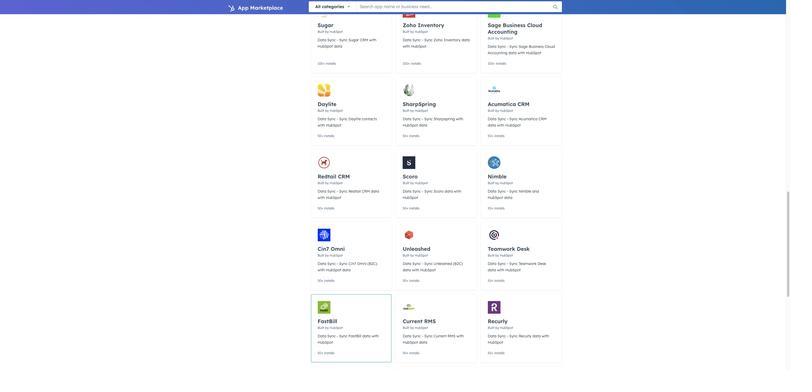 Task type: describe. For each thing, give the bounding box(es) containing it.
app
[[238, 4, 249, 11]]

hubspot inside data sync - sync sugar crm with hubspot data
[[318, 44, 333, 49]]

data sync - sync sage business cloud accounting data with hubspot
[[488, 44, 555, 55]]

- for cin7
[[337, 262, 338, 267]]

recurly inside 'recurly built by hubspot'
[[488, 319, 508, 325]]

50 + installs for daylite
[[318, 134, 334, 138]]

data for sage business cloud accounting
[[488, 44, 497, 49]]

unleashed inside data sync - sync unleashed (b2c) data with hubspot
[[434, 262, 452, 267]]

built inside unleashed built by hubspot
[[403, 254, 410, 258]]

with inside 'data sync - sync daylite contacts with hubspot'
[[318, 123, 325, 128]]

data inside data sync - sync current rms with hubspot data
[[419, 341, 427, 346]]

+ for acumatica crm
[[492, 134, 494, 138]]

with inside data sync - sync scoro data with hubspot
[[454, 189, 461, 194]]

built inside sharpspring built by hubspot
[[403, 109, 410, 113]]

hubspot inside the cin7 omni built by hubspot
[[330, 254, 343, 258]]

hubspot inside the current rms built by hubspot
[[415, 327, 428, 331]]

50 for fastbill
[[318, 352, 321, 356]]

hubspot inside data sync - sync current rms with hubspot data
[[403, 341, 418, 346]]

hubspot inside 'data sync - sync redtail crm data with hubspot'
[[326, 196, 341, 200]]

cin7 inside the cin7 omni built by hubspot
[[318, 246, 329, 253]]

with inside data sync - sync acumatica crm data with hubspot
[[497, 123, 505, 128]]

with inside data sync - sync teamwork desk data with hubspot
[[497, 268, 505, 273]]

scoro inside data sync - sync scoro data with hubspot
[[434, 189, 444, 194]]

data inside "data sync - sync sharpspring with hubspot data"
[[419, 123, 427, 128]]

rms inside data sync - sync current rms with hubspot data
[[448, 335, 456, 339]]

sugar inside sugar built by hubspot
[[318, 22, 334, 28]]

omni inside data sync - sync cin7 omni (b2c) with hubspot data
[[357, 262, 367, 267]]

50 + installs for scoro
[[403, 207, 420, 211]]

marketplace
[[250, 4, 283, 11]]

with inside data sync - sync cin7 omni (b2c) with hubspot data
[[318, 268, 325, 273]]

accounting inside "sage business cloud accounting built by hubspot"
[[488, 28, 518, 35]]

with inside data sync - sync sage business cloud accounting data with hubspot
[[518, 51, 525, 55]]

categories
[[322, 4, 344, 9]]

50 + installs for redtail
[[318, 207, 334, 211]]

+ for sharpspring
[[407, 134, 408, 138]]

by inside nimble built by hubspot
[[496, 181, 499, 185]]

with inside data sync - sync current rms with hubspot data
[[457, 335, 464, 339]]

with inside "data sync - sync sharpspring with hubspot data"
[[456, 117, 463, 122]]

built inside redtail crm built by hubspot
[[318, 181, 324, 185]]

- for sugar
[[337, 38, 338, 42]]

all categories button
[[309, 1, 357, 12]]

all categories
[[315, 4, 344, 9]]

installs for fastbill
[[324, 352, 334, 356]]

by inside zoho inventory built by hubspot
[[410, 30, 414, 34]]

data for sharpspring
[[403, 117, 412, 122]]

50 + installs for acumatica
[[488, 134, 505, 138]]

100 + installs for accounting
[[488, 62, 506, 66]]

by inside "sage business cloud accounting built by hubspot"
[[496, 36, 499, 40]]

- for scoro
[[422, 189, 423, 194]]

redtail crm built by hubspot
[[318, 174, 350, 185]]

hubspot inside sugar built by hubspot
[[330, 30, 343, 34]]

redtail inside redtail crm built by hubspot
[[318, 174, 336, 180]]

crm inside redtail crm built by hubspot
[[338, 174, 350, 180]]

50 + installs for unleashed
[[403, 279, 420, 283]]

+ for sage business cloud accounting
[[493, 62, 495, 66]]

built inside sugar built by hubspot
[[318, 30, 324, 34]]

built inside daylite built by hubspot
[[318, 109, 324, 113]]

recurly inside data sync - sync recurly data with hubspot
[[519, 335, 532, 339]]

- for acumatica
[[507, 117, 509, 122]]

fastbill inside data sync - sync fastbill data with hubspot
[[349, 335, 361, 339]]

data sync - sync daylite contacts with hubspot
[[318, 117, 377, 128]]

acumatica inside data sync - sync acumatica crm data with hubspot
[[519, 117, 538, 122]]

unleashed built by hubspot
[[403, 246, 431, 258]]

installs for nimble
[[494, 207, 505, 211]]

daylite inside 'data sync - sync daylite contacts with hubspot'
[[349, 117, 361, 122]]

data inside data sync - sync fastbill data with hubspot
[[362, 335, 371, 339]]

installs for acumatica
[[494, 134, 505, 138]]

+ for zoho inventory
[[408, 62, 410, 66]]

hubspot inside data sync - sync nimble and hubspot data
[[488, 196, 503, 200]]

hubspot inside 'data sync - sync daylite contacts with hubspot'
[[326, 123, 341, 128]]

built inside acumatica crm built by hubspot
[[488, 109, 495, 113]]

hubspot inside data sync - sync acumatica crm data with hubspot
[[506, 123, 521, 128]]

cin7 inside data sync - sync cin7 omni (b2c) with hubspot data
[[349, 262, 356, 267]]

desk inside teamwork desk built by hubspot
[[517, 246, 530, 253]]

teamwork desk built by hubspot
[[488, 246, 530, 258]]

50 + installs for teamwork
[[488, 279, 505, 283]]

data sync - sync acumatica crm data with hubspot
[[488, 117, 547, 128]]

installs for sugar
[[326, 62, 336, 66]]

with inside 'data sync - sync redtail crm data with hubspot'
[[318, 196, 325, 200]]

(b2c) inside data sync - sync unleashed (b2c) data with hubspot
[[453, 262, 463, 267]]

by inside daylite built by hubspot
[[325, 109, 329, 113]]

hubspot inside sharpspring built by hubspot
[[415, 109, 428, 113]]

by inside 'recurly built by hubspot'
[[496, 327, 499, 331]]

built inside teamwork desk built by hubspot
[[488, 254, 495, 258]]

all
[[315, 4, 321, 9]]

data inside data sync - sync cin7 omni (b2c) with hubspot data
[[342, 268, 351, 273]]

business inside data sync - sync sage business cloud accounting data with hubspot
[[529, 44, 544, 49]]

hubspot inside data sync - sync sage business cloud accounting data with hubspot
[[526, 51, 542, 55]]

data sync - sync current rms with hubspot data
[[403, 335, 464, 346]]

installs for current
[[409, 352, 420, 356]]

- for fastbill
[[337, 335, 338, 339]]

- for current
[[422, 335, 423, 339]]

- for sharpspring
[[422, 117, 423, 122]]

omni inside the cin7 omni built by hubspot
[[331, 246, 345, 253]]

100 for hubspot
[[318, 62, 323, 66]]

inventory inside data sync - sync zoho inventory data with hubspot
[[444, 38, 461, 42]]

with inside data sync - sync unleashed (b2c) data with hubspot
[[412, 268, 419, 273]]

contacts
[[362, 117, 377, 122]]

(b2c) inside data sync - sync cin7 omni (b2c) with hubspot data
[[368, 262, 377, 267]]

+ for redtail crm
[[321, 207, 323, 211]]

hubspot inside acumatica crm built by hubspot
[[500, 109, 513, 113]]

crm for redtail crm
[[362, 189, 370, 194]]

with inside data sync - sync recurly data with hubspot
[[542, 335, 549, 339]]

data inside 'data sync - sync redtail crm data with hubspot'
[[371, 189, 379, 194]]

installs for cin7
[[324, 279, 334, 283]]

rms inside the current rms built by hubspot
[[424, 319, 436, 325]]

data sync - sync unleashed (b2c) data with hubspot
[[403, 262, 463, 273]]

by inside fastbill built by hubspot
[[325, 327, 329, 331]]

50 for current
[[403, 352, 407, 356]]

nimble inside data sync - sync nimble and hubspot data
[[519, 189, 531, 194]]

installs for scoro
[[409, 207, 420, 211]]

100 for accounting
[[488, 62, 493, 66]]

hubspot inside data sync - sync unleashed (b2c) data with hubspot
[[420, 268, 436, 273]]

100 + installs for by
[[403, 62, 421, 66]]

50 for scoro
[[403, 207, 407, 211]]

50 for redtail
[[318, 207, 321, 211]]

current inside data sync - sync current rms with hubspot data
[[434, 335, 447, 339]]

data inside data sync - sync teamwork desk data with hubspot
[[488, 268, 496, 273]]

scoro inside scoro built by hubspot
[[403, 174, 418, 180]]

hubspot inside data sync - sync scoro data with hubspot
[[403, 196, 418, 200]]

Search app name or business need... search field
[[357, 1, 562, 12]]

with inside data sync - sync zoho inventory data with hubspot
[[403, 44, 410, 49]]

installs for daylite
[[324, 134, 334, 138]]

built inside nimble built by hubspot
[[488, 181, 495, 185]]

zoho inside data sync - sync zoho inventory data with hubspot
[[434, 38, 443, 42]]

50 for acumatica
[[488, 134, 492, 138]]

sharpspring
[[403, 101, 436, 108]]

data for acumatica crm
[[488, 117, 497, 122]]

+ for nimble
[[492, 207, 494, 211]]

and
[[532, 189, 539, 194]]

50 + installs for recurly
[[488, 352, 505, 356]]

data inside data sync - sync acumatica crm data with hubspot
[[488, 123, 496, 128]]

built inside scoro built by hubspot
[[403, 181, 410, 185]]

with inside data sync - sync sugar crm with hubspot data
[[369, 38, 377, 42]]

50 + installs for cin7
[[318, 279, 334, 283]]

sage inside data sync - sync sage business cloud accounting data with hubspot
[[519, 44, 528, 49]]

cloud inside data sync - sync sage business cloud accounting data with hubspot
[[545, 44, 555, 49]]

data inside data sync - sync sugar crm with hubspot data
[[334, 44, 342, 49]]

data for teamwork desk
[[488, 262, 497, 267]]

data for nimble
[[488, 189, 497, 194]]

recurly built by hubspot
[[488, 319, 513, 331]]

data inside data sync - sync scoro data with hubspot
[[445, 189, 453, 194]]

50 for cin7
[[318, 279, 321, 283]]

- for nimble
[[507, 189, 509, 194]]

- for daylite
[[337, 117, 338, 122]]

50 + installs for sharpspring
[[403, 134, 420, 138]]

+ for current rms
[[407, 352, 408, 356]]



Task type: locate. For each thing, give the bounding box(es) containing it.
1 vertical spatial unleashed
[[434, 262, 452, 267]]

0 horizontal spatial nimble
[[488, 174, 507, 180]]

1 horizontal spatial 100
[[403, 62, 408, 66]]

(b2c)
[[368, 262, 377, 267], [453, 262, 463, 267]]

data sync - sync zoho inventory data with hubspot
[[403, 38, 470, 49]]

crm inside data sync - sync sugar crm with hubspot data
[[360, 38, 368, 42]]

- inside data sync - sync cin7 omni (b2c) with hubspot data
[[337, 262, 338, 267]]

1 vertical spatial fastbill
[[349, 335, 361, 339]]

0 vertical spatial cin7
[[318, 246, 329, 253]]

business
[[503, 22, 526, 28], [529, 44, 544, 49]]

0 horizontal spatial cin7
[[318, 246, 329, 253]]

data for redtail crm
[[318, 189, 326, 194]]

0 vertical spatial rms
[[424, 319, 436, 325]]

inventory
[[418, 22, 444, 28], [444, 38, 461, 42]]

2 horizontal spatial 100 + installs
[[488, 62, 506, 66]]

3 100 + installs from the left
[[488, 62, 506, 66]]

- down redtail crm built by hubspot
[[337, 189, 338, 194]]

50 for nimble
[[488, 207, 492, 211]]

0 horizontal spatial 100 + installs
[[318, 62, 336, 66]]

data for current rms
[[403, 335, 412, 339]]

fastbill built by hubspot
[[318, 319, 343, 331]]

data sync - sync sugar crm with hubspot data
[[318, 38, 377, 49]]

1 vertical spatial scoro
[[434, 189, 444, 194]]

1 vertical spatial recurly
[[519, 335, 532, 339]]

2 horizontal spatial 100
[[488, 62, 493, 66]]

0 vertical spatial accounting
[[488, 28, 518, 35]]

100
[[318, 62, 323, 66], [403, 62, 408, 66], [488, 62, 493, 66]]

- down zoho inventory built by hubspot on the top right of the page
[[422, 38, 423, 42]]

data for daylite
[[318, 117, 326, 122]]

nimble built by hubspot
[[488, 174, 513, 185]]

hubspot inside data sync - sync teamwork desk data with hubspot
[[506, 268, 521, 273]]

daylite inside daylite built by hubspot
[[318, 101, 337, 108]]

sugar built by hubspot
[[318, 22, 343, 34]]

+ for scoro
[[407, 207, 408, 211]]

built inside 'recurly built by hubspot'
[[488, 327, 495, 331]]

hubspot inside data sync - sync fastbill data with hubspot
[[318, 341, 333, 346]]

- inside 'data sync - sync redtail crm data with hubspot'
[[337, 189, 338, 194]]

data for sugar
[[318, 38, 326, 42]]

installs for sage
[[496, 62, 506, 66]]

sugar inside data sync - sync sugar crm with hubspot data
[[349, 38, 359, 42]]

50 for recurly
[[488, 352, 492, 356]]

1 100 + installs from the left
[[318, 62, 336, 66]]

1 horizontal spatial sage
[[519, 44, 528, 49]]

data inside data sync - sync fastbill data with hubspot
[[318, 335, 326, 339]]

business up data sync - sync sage business cloud accounting data with hubspot
[[503, 22, 526, 28]]

with
[[369, 38, 377, 42], [403, 44, 410, 49], [518, 51, 525, 55], [456, 117, 463, 122], [318, 123, 325, 128], [497, 123, 505, 128], [454, 189, 461, 194], [318, 196, 325, 200], [318, 268, 325, 273], [412, 268, 419, 273], [497, 268, 505, 273], [372, 335, 379, 339], [457, 335, 464, 339], [542, 335, 549, 339]]

nimble
[[488, 174, 507, 180], [519, 189, 531, 194]]

hubspot inside zoho inventory built by hubspot
[[415, 30, 428, 34]]

acumatica up data sync - sync acumatica crm data with hubspot
[[488, 101, 516, 108]]

- down sharpspring built by hubspot
[[422, 117, 423, 122]]

data
[[318, 38, 326, 42], [403, 38, 412, 42], [488, 44, 497, 49], [318, 117, 326, 122], [403, 117, 412, 122], [488, 117, 497, 122], [318, 189, 326, 194], [403, 189, 412, 194], [488, 189, 497, 194], [318, 262, 326, 267], [403, 262, 412, 267], [488, 262, 497, 267], [318, 335, 326, 339], [403, 335, 412, 339], [488, 335, 497, 339]]

by inside unleashed built by hubspot
[[410, 254, 414, 258]]

50 + installs for fastbill
[[318, 352, 334, 356]]

50 + installs for nimble
[[488, 207, 505, 211]]

daylite
[[318, 101, 337, 108], [349, 117, 361, 122]]

-
[[337, 38, 338, 42], [422, 38, 423, 42], [507, 44, 509, 49], [337, 117, 338, 122], [422, 117, 423, 122], [507, 117, 509, 122], [337, 189, 338, 194], [422, 189, 423, 194], [507, 189, 509, 194], [337, 262, 338, 267], [422, 262, 423, 267], [507, 262, 509, 267], [337, 335, 338, 339], [422, 335, 423, 339], [507, 335, 509, 339]]

data inside data sync - sync recurly data with hubspot
[[533, 335, 541, 339]]

zoho inventory built by hubspot
[[403, 22, 444, 34]]

desk
[[517, 246, 530, 253], [538, 262, 546, 267]]

0 horizontal spatial (b2c)
[[368, 262, 377, 267]]

1 vertical spatial omni
[[357, 262, 367, 267]]

0 horizontal spatial cloud
[[527, 22, 542, 28]]

data inside data sync - sync nimble and hubspot data
[[488, 189, 497, 194]]

data sync - sync scoro data with hubspot
[[403, 189, 461, 200]]

1 vertical spatial nimble
[[519, 189, 531, 194]]

+ for sugar
[[323, 62, 325, 66]]

1 vertical spatial business
[[529, 44, 544, 49]]

daylite built by hubspot
[[318, 101, 343, 113]]

1 (b2c) from the left
[[368, 262, 377, 267]]

+ for recurly
[[492, 352, 494, 356]]

50 for daylite
[[318, 134, 321, 138]]

1 horizontal spatial business
[[529, 44, 544, 49]]

installs for zoho
[[411, 62, 421, 66]]

teamwork inside data sync - sync teamwork desk data with hubspot
[[519, 262, 537, 267]]

by
[[325, 30, 329, 34], [410, 30, 414, 34], [496, 36, 499, 40], [325, 109, 329, 113], [410, 109, 414, 113], [496, 109, 499, 113], [325, 181, 329, 185], [410, 181, 414, 185], [496, 181, 499, 185], [325, 254, 329, 258], [410, 254, 414, 258], [496, 254, 499, 258], [325, 327, 329, 331], [410, 327, 414, 331], [496, 327, 499, 331]]

- inside data sync - sync zoho inventory data with hubspot
[[422, 38, 423, 42]]

0 vertical spatial business
[[503, 22, 526, 28]]

rms
[[424, 319, 436, 325], [448, 335, 456, 339]]

- down sugar built by hubspot
[[337, 38, 338, 42]]

data for cin7 omni
[[318, 262, 326, 267]]

crm for sugar
[[360, 38, 368, 42]]

data inside data sync - sync sage business cloud accounting data with hubspot
[[488, 44, 497, 49]]

data inside data sync - sync recurly data with hubspot
[[488, 335, 497, 339]]

0 vertical spatial fastbill
[[318, 319, 337, 325]]

by inside the current rms built by hubspot
[[410, 327, 414, 331]]

1 vertical spatial inventory
[[444, 38, 461, 42]]

teamwork up data sync - sync teamwork desk data with hubspot
[[488, 246, 515, 253]]

inventory inside zoho inventory built by hubspot
[[418, 22, 444, 28]]

sage inside "sage business cloud accounting built by hubspot"
[[488, 22, 501, 28]]

sync
[[327, 38, 336, 42], [339, 38, 348, 42], [413, 38, 421, 42], [424, 38, 433, 42], [498, 44, 506, 49], [510, 44, 518, 49], [327, 117, 336, 122], [339, 117, 348, 122], [413, 117, 421, 122], [424, 117, 433, 122], [498, 117, 506, 122], [510, 117, 518, 122], [327, 189, 336, 194], [339, 189, 348, 194], [413, 189, 421, 194], [424, 189, 433, 194], [498, 189, 506, 194], [510, 189, 518, 194], [327, 262, 336, 267], [339, 262, 348, 267], [413, 262, 421, 267], [424, 262, 433, 267], [498, 262, 506, 267], [510, 262, 518, 267], [327, 335, 336, 339], [339, 335, 348, 339], [413, 335, 421, 339], [424, 335, 433, 339], [498, 335, 506, 339], [510, 335, 518, 339]]

- inside data sync - sync fastbill data with hubspot
[[337, 335, 338, 339]]

+ for cin7 omni
[[321, 279, 323, 283]]

- for redtail
[[337, 189, 338, 194]]

1 horizontal spatial desk
[[538, 262, 546, 267]]

1 vertical spatial redtail
[[349, 189, 361, 194]]

50 + installs down data sync - sync teamwork desk data with hubspot
[[488, 279, 505, 283]]

- down teamwork desk built by hubspot on the bottom
[[507, 262, 509, 267]]

- down "sage business cloud accounting built by hubspot"
[[507, 44, 509, 49]]

crm
[[360, 38, 368, 42], [518, 101, 530, 108], [539, 117, 547, 122], [338, 174, 350, 180], [362, 189, 370, 194]]

0 horizontal spatial rms
[[424, 319, 436, 325]]

0 vertical spatial sugar
[[318, 22, 334, 28]]

built inside "sage business cloud accounting built by hubspot"
[[488, 36, 495, 40]]

data sync - sync recurly data with hubspot
[[488, 335, 549, 346]]

by inside redtail crm built by hubspot
[[325, 181, 329, 185]]

omni
[[331, 246, 345, 253], [357, 262, 367, 267]]

1 horizontal spatial zoho
[[434, 38, 443, 42]]

0 vertical spatial teamwork
[[488, 246, 515, 253]]

0 horizontal spatial unleashed
[[403, 246, 431, 253]]

data inside data sync - sync current rms with hubspot data
[[403, 335, 412, 339]]

0 vertical spatial desk
[[517, 246, 530, 253]]

+ for teamwork desk
[[492, 279, 494, 283]]

1 horizontal spatial omni
[[357, 262, 367, 267]]

data inside data sync - sync cin7 omni (b2c) with hubspot data
[[318, 262, 326, 267]]

50
[[318, 134, 321, 138], [403, 134, 407, 138], [488, 134, 492, 138], [318, 207, 321, 211], [403, 207, 407, 211], [488, 207, 492, 211], [318, 279, 321, 283], [403, 279, 407, 283], [488, 279, 492, 283], [318, 352, 321, 356], [403, 352, 407, 356], [488, 352, 492, 356]]

0 horizontal spatial fastbill
[[318, 319, 337, 325]]

0 vertical spatial nimble
[[488, 174, 507, 180]]

50 + installs
[[318, 134, 334, 138], [403, 134, 420, 138], [488, 134, 505, 138], [318, 207, 334, 211], [403, 207, 420, 211], [488, 207, 505, 211], [318, 279, 334, 283], [403, 279, 420, 283], [488, 279, 505, 283], [318, 352, 334, 356], [403, 352, 420, 356], [488, 352, 505, 356]]

50 + installs down data sync - sync recurly data with hubspot
[[488, 352, 505, 356]]

teamwork inside teamwork desk built by hubspot
[[488, 246, 515, 253]]

50 for teamwork
[[488, 279, 492, 283]]

1 horizontal spatial 100 + installs
[[403, 62, 421, 66]]

cin7 omni built by hubspot
[[318, 246, 345, 258]]

1 horizontal spatial nimble
[[519, 189, 531, 194]]

- for zoho
[[422, 38, 423, 42]]

- down acumatica crm built by hubspot
[[507, 117, 509, 122]]

- down nimble built by hubspot
[[507, 189, 509, 194]]

0 vertical spatial sage
[[488, 22, 501, 28]]

1 100 from the left
[[318, 62, 323, 66]]

hubspot inside unleashed built by hubspot
[[415, 254, 428, 258]]

recurly
[[488, 319, 508, 325], [519, 335, 532, 339]]

1 vertical spatial teamwork
[[519, 262, 537, 267]]

current rms built by hubspot
[[403, 319, 436, 331]]

fastbill inside fastbill built by hubspot
[[318, 319, 337, 325]]

- for sage
[[507, 44, 509, 49]]

- for teamwork
[[507, 262, 509, 267]]

0 vertical spatial scoro
[[403, 174, 418, 180]]

1 horizontal spatial scoro
[[434, 189, 444, 194]]

built inside fastbill built by hubspot
[[318, 327, 324, 331]]

fastbill
[[318, 319, 337, 325], [349, 335, 361, 339]]

- for unleashed
[[422, 262, 423, 267]]

0 horizontal spatial business
[[503, 22, 526, 28]]

+ for fastbill
[[321, 352, 323, 356]]

scoro
[[403, 174, 418, 180], [434, 189, 444, 194]]

1 horizontal spatial unleashed
[[434, 262, 452, 267]]

1 horizontal spatial fastbill
[[349, 335, 361, 339]]

cin7
[[318, 246, 329, 253], [349, 262, 356, 267]]

installs for redtail
[[324, 207, 334, 211]]

data inside data sync - sync nimble and hubspot data
[[504, 196, 513, 200]]

hubspot inside nimble built by hubspot
[[500, 181, 513, 185]]

50 + installs down data sync - sync fastbill data with hubspot
[[318, 352, 334, 356]]

1 vertical spatial cloud
[[545, 44, 555, 49]]

by inside sugar built by hubspot
[[325, 30, 329, 34]]

0 vertical spatial unleashed
[[403, 246, 431, 253]]

built inside the current rms built by hubspot
[[403, 327, 410, 331]]

current inside the current rms built by hubspot
[[403, 319, 423, 325]]

1 accounting from the top
[[488, 28, 518, 35]]

- down the current rms built by hubspot
[[422, 335, 423, 339]]

accounting
[[488, 28, 518, 35], [488, 51, 508, 55]]

data sync - sync cin7 omni (b2c) with hubspot data
[[318, 262, 377, 273]]

0 horizontal spatial redtail
[[318, 174, 336, 180]]

crm inside acumatica crm built by hubspot
[[518, 101, 530, 108]]

0 horizontal spatial sugar
[[318, 22, 334, 28]]

sharpspring built by hubspot
[[403, 101, 436, 113]]

- down unleashed built by hubspot
[[422, 262, 423, 267]]

teamwork
[[488, 246, 515, 253], [519, 262, 537, 267]]

with inside data sync - sync fastbill data with hubspot
[[372, 335, 379, 339]]

data inside data sync - sync teamwork desk data with hubspot
[[488, 262, 497, 267]]

teamwork down teamwork desk built by hubspot on the bottom
[[519, 262, 537, 267]]

- down 'recurly built by hubspot'
[[507, 335, 509, 339]]

sugar
[[318, 22, 334, 28], [349, 38, 359, 42]]

redtail inside 'data sync - sync redtail crm data with hubspot'
[[349, 189, 361, 194]]

data for unleashed
[[403, 262, 412, 267]]

50 + installs down "data sync - sync sharpspring with hubspot data"
[[403, 134, 420, 138]]

installs for unleashed
[[409, 279, 420, 283]]

100 + installs for hubspot
[[318, 62, 336, 66]]

1 horizontal spatial teamwork
[[519, 262, 537, 267]]

0 horizontal spatial acumatica
[[488, 101, 516, 108]]

1 horizontal spatial daylite
[[349, 117, 361, 122]]

data for fastbill
[[318, 335, 326, 339]]

- inside data sync - sync unleashed (b2c) data with hubspot
[[422, 262, 423, 267]]

1 vertical spatial rms
[[448, 335, 456, 339]]

50 + installs down 'data sync - sync redtail crm data with hubspot'
[[318, 207, 334, 211]]

installs for sharpspring
[[409, 134, 420, 138]]

1 vertical spatial sage
[[519, 44, 528, 49]]

0 vertical spatial redtail
[[318, 174, 336, 180]]

50 + installs down 'data sync - sync daylite contacts with hubspot'
[[318, 134, 334, 138]]

1 vertical spatial sugar
[[349, 38, 359, 42]]

sage
[[488, 22, 501, 28], [519, 44, 528, 49]]

1 vertical spatial accounting
[[488, 51, 508, 55]]

data inside 'data sync - sync redtail crm data with hubspot'
[[318, 189, 326, 194]]

hubspot inside scoro built by hubspot
[[415, 181, 428, 185]]

business down "sage business cloud accounting built by hubspot"
[[529, 44, 544, 49]]

desk inside data sync - sync teamwork desk data with hubspot
[[538, 262, 546, 267]]

1 horizontal spatial rms
[[448, 335, 456, 339]]

data sync - sync nimble and hubspot data
[[488, 189, 539, 200]]

1 vertical spatial desk
[[538, 262, 546, 267]]

installs
[[326, 62, 336, 66], [411, 62, 421, 66], [496, 62, 506, 66], [324, 134, 334, 138], [409, 134, 420, 138], [494, 134, 505, 138], [324, 207, 334, 211], [409, 207, 420, 211], [494, 207, 505, 211], [324, 279, 334, 283], [409, 279, 420, 283], [494, 279, 505, 283], [324, 352, 334, 356], [409, 352, 420, 356], [494, 352, 505, 356]]

0 vertical spatial current
[[403, 319, 423, 325]]

data inside 'data sync - sync daylite contacts with hubspot'
[[318, 117, 326, 122]]

built inside the cin7 omni built by hubspot
[[318, 254, 324, 258]]

data inside data sync - sync sage business cloud accounting data with hubspot
[[509, 51, 517, 55]]

data sync - sync teamwork desk data with hubspot
[[488, 262, 546, 273]]

hubspot inside teamwork desk built by hubspot
[[500, 254, 513, 258]]

50 + installs down data sync - sync unleashed (b2c) data with hubspot
[[403, 279, 420, 283]]

0 vertical spatial recurly
[[488, 319, 508, 325]]

- inside data sync - sync acumatica crm data with hubspot
[[507, 117, 509, 122]]

acumatica
[[488, 101, 516, 108], [519, 117, 538, 122]]

50 + installs for current
[[403, 352, 420, 356]]

1 horizontal spatial recurly
[[519, 335, 532, 339]]

hubspot inside "data sync - sync sharpspring with hubspot data"
[[403, 123, 418, 128]]

1 horizontal spatial current
[[434, 335, 447, 339]]

acumatica crm built by hubspot
[[488, 101, 530, 113]]

3 100 from the left
[[488, 62, 493, 66]]

built inside zoho inventory built by hubspot
[[403, 30, 410, 34]]

by inside scoro built by hubspot
[[410, 181, 414, 185]]

50 for unleashed
[[403, 279, 407, 283]]

100 for by
[[403, 62, 408, 66]]

cloud
[[527, 22, 542, 28], [545, 44, 555, 49]]

crm inside data sync - sync acumatica crm data with hubspot
[[539, 117, 547, 122]]

acumatica down acumatica crm built by hubspot
[[519, 117, 538, 122]]

50 + installs down data sync - sync scoro data with hubspot
[[403, 207, 420, 211]]

0 vertical spatial acumatica
[[488, 101, 516, 108]]

0 horizontal spatial desk
[[517, 246, 530, 253]]

- inside data sync - sync scoro data with hubspot
[[422, 189, 423, 194]]

1 horizontal spatial acumatica
[[519, 117, 538, 122]]

- inside data sync - sync recurly data with hubspot
[[507, 335, 509, 339]]

0 vertical spatial omni
[[331, 246, 345, 253]]

2 accounting from the top
[[488, 51, 508, 55]]

0 horizontal spatial current
[[403, 319, 423, 325]]

50 for sharpspring
[[403, 134, 407, 138]]

installs for recurly
[[494, 352, 505, 356]]

- for recurly
[[507, 335, 509, 339]]

1 vertical spatial acumatica
[[519, 117, 538, 122]]

data inside data sync - sync unleashed (b2c) data with hubspot
[[403, 268, 411, 273]]

0 horizontal spatial zoho
[[403, 22, 416, 28]]

redtail
[[318, 174, 336, 180], [349, 189, 361, 194]]

- down fastbill built by hubspot at left bottom
[[337, 335, 338, 339]]

2 100 + installs from the left
[[403, 62, 421, 66]]

scoro built by hubspot
[[403, 174, 428, 185]]

data for zoho inventory
[[403, 38, 412, 42]]

50 + installs down data sync - sync acumatica crm data with hubspot
[[488, 134, 505, 138]]

data sync - sync redtail crm data with hubspot
[[318, 189, 379, 200]]

0 horizontal spatial omni
[[331, 246, 345, 253]]

acumatica inside acumatica crm built by hubspot
[[488, 101, 516, 108]]

0 horizontal spatial teamwork
[[488, 246, 515, 253]]

1 vertical spatial current
[[434, 335, 447, 339]]

hubspot inside daylite built by hubspot
[[330, 109, 343, 113]]

- down scoro built by hubspot
[[422, 189, 423, 194]]

current
[[403, 319, 423, 325], [434, 335, 447, 339]]

0 vertical spatial inventory
[[418, 22, 444, 28]]

0 vertical spatial cloud
[[527, 22, 542, 28]]

nimble up data sync - sync nimble and hubspot data
[[488, 174, 507, 180]]

50 + installs down data sync - sync current rms with hubspot data
[[403, 352, 420, 356]]

business inside "sage business cloud accounting built by hubspot"
[[503, 22, 526, 28]]

1 horizontal spatial sugar
[[349, 38, 359, 42]]

installs for teamwork
[[494, 279, 505, 283]]

app marketplace
[[238, 4, 283, 11]]

0 horizontal spatial 100
[[318, 62, 323, 66]]

hubspot inside "sage business cloud accounting built by hubspot"
[[500, 36, 513, 40]]

1 horizontal spatial cin7
[[349, 262, 356, 267]]

data for recurly
[[488, 335, 497, 339]]

0 vertical spatial daylite
[[318, 101, 337, 108]]

sharpspring
[[434, 117, 455, 122]]

data sync - sync fastbill data with hubspot
[[318, 335, 379, 346]]

0 horizontal spatial daylite
[[318, 101, 337, 108]]

100 + installs
[[318, 62, 336, 66], [403, 62, 421, 66], [488, 62, 506, 66]]

0 horizontal spatial scoro
[[403, 174, 418, 180]]

2 100 from the left
[[403, 62, 408, 66]]

1 vertical spatial cin7
[[349, 262, 356, 267]]

+
[[323, 62, 325, 66], [408, 62, 410, 66], [493, 62, 495, 66], [321, 134, 323, 138], [407, 134, 408, 138], [492, 134, 494, 138], [321, 207, 323, 211], [407, 207, 408, 211], [492, 207, 494, 211], [321, 279, 323, 283], [407, 279, 408, 283], [492, 279, 494, 283], [321, 352, 323, 356], [407, 352, 408, 356], [492, 352, 494, 356]]

sage business cloud accounting built by hubspot
[[488, 22, 542, 40]]

data
[[462, 38, 470, 42], [334, 44, 342, 49], [509, 51, 517, 55], [419, 123, 427, 128], [488, 123, 496, 128], [371, 189, 379, 194], [445, 189, 453, 194], [504, 196, 513, 200], [342, 268, 351, 273], [403, 268, 411, 273], [488, 268, 496, 273], [362, 335, 371, 339], [533, 335, 541, 339], [419, 341, 427, 346]]

50 + installs down data sync - sync cin7 omni (b2c) with hubspot data
[[318, 279, 334, 283]]

hubspot inside redtail crm built by hubspot
[[330, 181, 343, 185]]

nimble left and
[[519, 189, 531, 194]]

1 vertical spatial daylite
[[349, 117, 361, 122]]

1 horizontal spatial (b2c)
[[453, 262, 463, 267]]

+ for daylite
[[321, 134, 323, 138]]

built
[[318, 30, 324, 34], [403, 30, 410, 34], [488, 36, 495, 40], [318, 109, 324, 113], [403, 109, 410, 113], [488, 109, 495, 113], [318, 181, 324, 185], [403, 181, 410, 185], [488, 181, 495, 185], [318, 254, 324, 258], [403, 254, 410, 258], [488, 254, 495, 258], [318, 327, 324, 331], [403, 327, 410, 331], [488, 327, 495, 331]]

1 horizontal spatial redtail
[[349, 189, 361, 194]]

- down daylite built by hubspot
[[337, 117, 338, 122]]

cloud inside "sage business cloud accounting built by hubspot"
[[527, 22, 542, 28]]

by inside sharpspring built by hubspot
[[410, 109, 414, 113]]

zoho
[[403, 22, 416, 28], [434, 38, 443, 42]]

2 (b2c) from the left
[[453, 262, 463, 267]]

hubspot inside fastbill built by hubspot
[[330, 327, 343, 331]]

50 + installs down data sync - sync nimble and hubspot data
[[488, 207, 505, 211]]

by inside the cin7 omni built by hubspot
[[325, 254, 329, 258]]

data sync - sync sharpspring with hubspot data
[[403, 117, 463, 128]]

data for scoro
[[403, 189, 412, 194]]

by inside teamwork desk built by hubspot
[[496, 254, 499, 258]]

hubspot
[[330, 30, 343, 34], [415, 30, 428, 34], [500, 36, 513, 40], [318, 44, 333, 49], [411, 44, 427, 49], [526, 51, 542, 55], [330, 109, 343, 113], [415, 109, 428, 113], [500, 109, 513, 113], [326, 123, 341, 128], [403, 123, 418, 128], [506, 123, 521, 128], [330, 181, 343, 185], [415, 181, 428, 185], [500, 181, 513, 185], [326, 196, 341, 200], [403, 196, 418, 200], [488, 196, 503, 200], [330, 254, 343, 258], [415, 254, 428, 258], [500, 254, 513, 258], [326, 268, 341, 273], [420, 268, 436, 273], [506, 268, 521, 273], [330, 327, 343, 331], [415, 327, 428, 331], [500, 327, 513, 331], [318, 341, 333, 346], [403, 341, 418, 346], [488, 341, 503, 346]]

+ for unleashed
[[407, 279, 408, 283]]

crm for acumatica crm
[[539, 117, 547, 122]]

1 horizontal spatial cloud
[[545, 44, 555, 49]]

0 vertical spatial zoho
[[403, 22, 416, 28]]

unleashed
[[403, 246, 431, 253], [434, 262, 452, 267]]

0 horizontal spatial recurly
[[488, 319, 508, 325]]

1 vertical spatial zoho
[[434, 38, 443, 42]]

- down the cin7 omni built by hubspot
[[337, 262, 338, 267]]

0 horizontal spatial sage
[[488, 22, 501, 28]]



Task type: vqa. For each thing, say whether or not it's contained in the screenshot.
'APOPTOSIS STUDIOS' popup button
no



